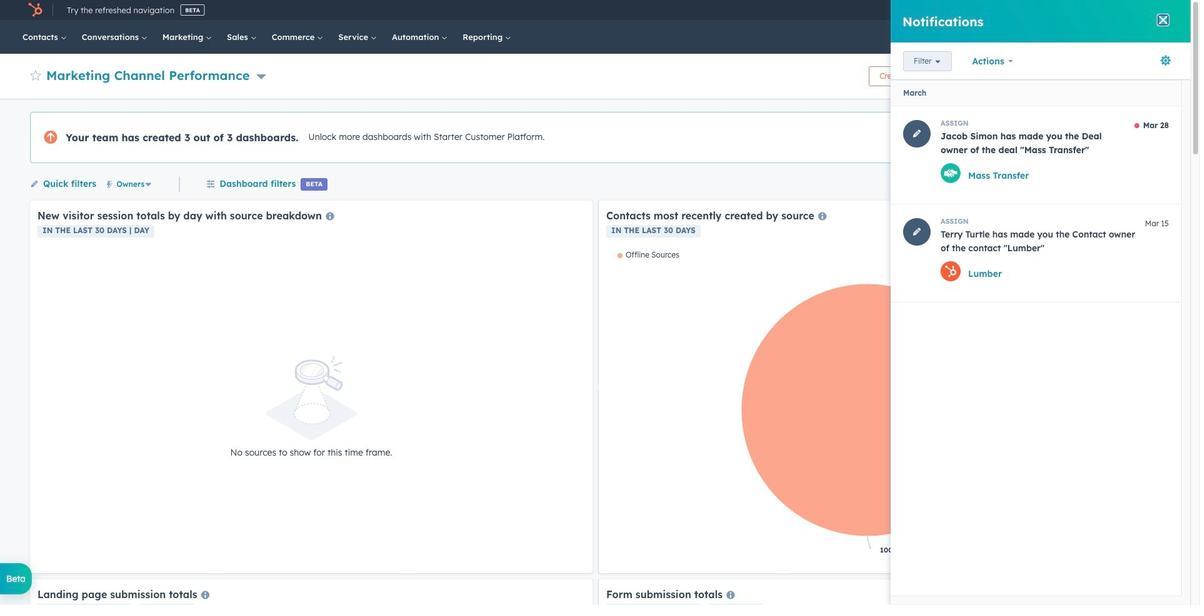 Task type: vqa. For each thing, say whether or not it's contained in the screenshot.
new visitor session totals by day with source breakdown element
yes



Task type: describe. For each thing, give the bounding box(es) containing it.
landing page submission totals element
[[30, 580, 593, 605]]

contacts most recently created by source element
[[599, 201, 1162, 573]]

marketplaces image
[[990, 6, 1001, 17]]

toggle series visibility region
[[618, 250, 680, 260]]



Task type: locate. For each thing, give the bounding box(es) containing it.
menu
[[899, 0, 1176, 20]]

banner
[[30, 63, 1161, 86]]

new visitor session totals by day with source breakdown element
[[30, 201, 593, 573]]

jer mill image
[[1085, 4, 1096, 16]]

interactive chart image
[[607, 250, 1154, 566]]

Search HubSpot search field
[[1006, 26, 1147, 48]]

form submission totals element
[[599, 580, 1162, 605]]



